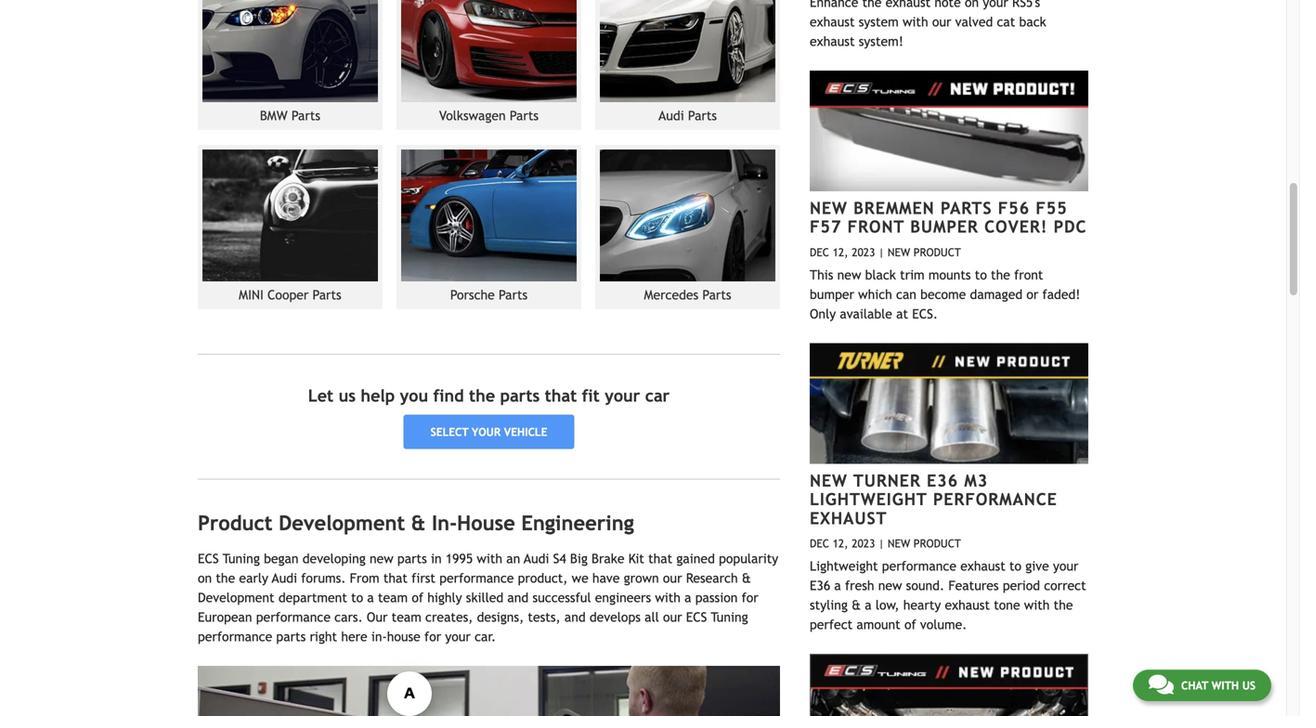 Task type: vqa. For each thing, say whether or not it's contained in the screenshot.
TEAM to the top
yes



Task type: locate. For each thing, give the bounding box(es) containing it.
dec for new bremmen parts f56 f55 f57  front bumper cover! pdc
[[810, 245, 829, 258]]

1 horizontal spatial e36
[[927, 471, 959, 490]]

our
[[932, 14, 951, 29], [663, 571, 682, 586], [663, 610, 682, 625]]

select
[[431, 425, 469, 438]]

dec inside dec 12, 2023 | new product this new black trim mounts to the front bumper which can become damaged or faded! only available at ecs.
[[810, 245, 829, 258]]

12,
[[833, 245, 848, 258], [833, 537, 848, 550]]

your inside enhance the exhaust note on your rs5's exhaust system with our valved cat back exhaust system!
[[983, 0, 1008, 10]]

0 horizontal spatial for
[[424, 629, 441, 644]]

let
[[308, 386, 334, 405]]

1 lightweight from the top
[[810, 489, 928, 509]]

dec for new turner e36 m3 lightweight performance exhaust
[[810, 537, 829, 550]]

new up the low,
[[878, 578, 902, 593]]

available
[[840, 306, 892, 321]]

that left first
[[383, 571, 408, 586]]

0 vertical spatial and
[[508, 590, 529, 605]]

with down period
[[1024, 598, 1050, 613]]

1 horizontal spatial new
[[837, 267, 861, 282]]

1 horizontal spatial of
[[905, 617, 916, 632]]

new ecs b9 s4/s5/sportback 3.0t valved exhaust system image
[[810, 654, 1089, 716]]

0 vertical spatial dec
[[810, 245, 829, 258]]

product up early
[[198, 511, 273, 535]]

1 2023 from the top
[[852, 245, 875, 258]]

new for front
[[888, 245, 910, 258]]

the down correct
[[1054, 598, 1073, 613]]

1995
[[446, 551, 473, 566]]

with
[[903, 14, 928, 29], [477, 551, 502, 566], [655, 590, 681, 605], [1024, 598, 1050, 613], [1212, 679, 1239, 692]]

creates,
[[425, 610, 473, 625]]

ecs.
[[912, 306, 938, 321]]

of down hearty
[[905, 617, 916, 632]]

your down creates,
[[445, 629, 471, 644]]

1 12, from the top
[[833, 245, 848, 258]]

f55
[[1036, 198, 1068, 218]]

your down let us help you find the parts that fit your     car
[[472, 425, 501, 438]]

& down the fresh
[[852, 598, 861, 613]]

to up period
[[1010, 559, 1022, 574]]

f57
[[810, 217, 842, 236]]

0 horizontal spatial on
[[198, 571, 212, 586]]

on up valved on the top
[[965, 0, 979, 10]]

0 vertical spatial to
[[975, 267, 987, 282]]

performance down department
[[256, 610, 331, 625]]

dec inside dec 12, 2023 | new product lightweight performance exhaust to give your e36 a fresh new sound. features period correct styling & a low, hearty exhaust tone with the perfect amount of volume.
[[810, 537, 829, 550]]

1 horizontal spatial for
[[742, 590, 759, 605]]

to down 'from' on the left of the page
[[351, 590, 363, 605]]

1 vertical spatial parts
[[397, 551, 427, 566]]

& left 'in-'
[[411, 511, 426, 535]]

tuning down passion
[[711, 610, 748, 625]]

0 vertical spatial parts
[[500, 386, 540, 405]]

with inside dec 12, 2023 | new product lightweight performance exhaust to give your e36 a fresh new sound. features period correct styling & a low, hearty exhaust tone with the perfect amount of volume.
[[1024, 598, 1050, 613]]

pdc
[[1054, 217, 1087, 236]]

our
[[367, 610, 388, 625]]

2 | from the top
[[879, 537, 884, 550]]

with left an
[[477, 551, 502, 566]]

help
[[361, 386, 395, 405]]

the up damaged on the right top of page
[[991, 267, 1010, 282]]

with inside enhance the exhaust note on your rs5's exhaust system with our valved cat back exhaust system!
[[903, 14, 928, 29]]

1 vertical spatial of
[[905, 617, 916, 632]]

of down first
[[412, 590, 424, 605]]

to
[[975, 267, 987, 282], [1010, 559, 1022, 574], [351, 590, 363, 605]]

team up house
[[392, 610, 422, 625]]

can
[[896, 287, 917, 302]]

new up exhaust
[[810, 471, 848, 490]]

1 horizontal spatial &
[[742, 571, 751, 586]]

new up "sound."
[[888, 537, 910, 550]]

new turner e36 m3 lightweight performance exhaust image
[[810, 343, 1089, 464]]

and down successful
[[565, 610, 586, 625]]

rs5's
[[1012, 0, 1040, 10]]

parts up first
[[397, 551, 427, 566]]

lightweight inside dec 12, 2023 | new product lightweight performance exhaust to give your e36 a fresh new sound. features period correct styling & a low, hearty exhaust tone with the perfect amount of volume.
[[810, 559, 878, 574]]

0 horizontal spatial &
[[411, 511, 426, 535]]

for down creates,
[[424, 629, 441, 644]]

0 vertical spatial new
[[888, 245, 910, 258]]

0 vertical spatial 2023
[[852, 245, 875, 258]]

tuning up early
[[223, 551, 260, 566]]

select your vehicle
[[431, 425, 547, 438]]

new inside dec 12, 2023 | new product this new black trim mounts to the front bumper which can become damaged or faded! only available at ecs.
[[837, 267, 861, 282]]

2 horizontal spatial to
[[1010, 559, 1022, 574]]

development up developing
[[279, 511, 405, 535]]

in-
[[371, 629, 387, 644]]

an
[[506, 551, 520, 566]]

tests,
[[528, 610, 561, 625]]

2023 inside dec 12, 2023 | new product lightweight performance exhaust to give your e36 a fresh new sound. features period correct styling & a low, hearty exhaust tone with the perfect amount of volume.
[[852, 537, 875, 550]]

1 vertical spatial on
[[198, 571, 212, 586]]

1 vertical spatial new
[[810, 471, 848, 490]]

1 horizontal spatial on
[[965, 0, 979, 10]]

12, down f57
[[833, 245, 848, 258]]

s4
[[553, 551, 566, 566]]

0 vertical spatial that
[[545, 386, 577, 405]]

product inside dec 12, 2023 | new product this new black trim mounts to the front bumper which can become damaged or faded! only available at ecs.
[[914, 245, 961, 258]]

on up the european
[[198, 571, 212, 586]]

performance up "sound."
[[882, 559, 957, 574]]

0 vertical spatial on
[[965, 0, 979, 10]]

0 horizontal spatial tuning
[[223, 551, 260, 566]]

2 vertical spatial that
[[383, 571, 408, 586]]

1 vertical spatial lightweight
[[810, 559, 878, 574]]

2 horizontal spatial parts
[[500, 386, 540, 405]]

2 vertical spatial &
[[852, 598, 861, 613]]

1 vertical spatial audi
[[524, 551, 549, 566]]

new
[[837, 267, 861, 282], [370, 551, 394, 566], [878, 578, 902, 593]]

that
[[545, 386, 577, 405], [648, 551, 673, 566], [383, 571, 408, 586]]

2023 inside dec 12, 2023 | new product this new black trim mounts to the front bumper which can become damaged or faded! only available at ecs.
[[852, 245, 875, 258]]

dec up this
[[810, 245, 829, 258]]

ecs down passion
[[686, 610, 707, 625]]

2 2023 from the top
[[852, 537, 875, 550]]

team up our
[[378, 590, 408, 605]]

volkswagen parts link
[[397, 0, 581, 130]]

0 vertical spatial our
[[932, 14, 951, 29]]

1 vertical spatial for
[[424, 629, 441, 644]]

development inside ecs tuning began developing new parts in 1995 with an audi s4 big brake kit that gained popularity on the early audi forums. from that first performance product, we have grown our research & development department to a team of highly skilled and successful engineers with a passion for european performance cars. our team creates, designs, tests, and develops all our ecs tuning performance parts right here in-house for your car.
[[198, 590, 275, 605]]

12, inside dec 12, 2023 | new product this new black trim mounts to the front bumper which can become damaged or faded! only available at ecs.
[[833, 245, 848, 258]]

performance
[[882, 559, 957, 574], [439, 571, 514, 586], [256, 610, 331, 625], [198, 629, 272, 644]]

2 vertical spatial parts
[[276, 629, 306, 644]]

of inside dec 12, 2023 | new product lightweight performance exhaust to give your e36 a fresh new sound. features period correct styling & a low, hearty exhaust tone with the perfect amount of volume.
[[905, 617, 916, 632]]

0 vertical spatial &
[[411, 511, 426, 535]]

for right passion
[[742, 590, 759, 605]]

performance inside dec 12, 2023 | new product lightweight performance exhaust to give your e36 a fresh new sound. features period correct styling & a low, hearty exhaust tone with the perfect amount of volume.
[[882, 559, 957, 574]]

1 horizontal spatial to
[[975, 267, 987, 282]]

ecs tuning engineer comparing a part to a digital prototype image
[[198, 666, 780, 716]]

product,
[[518, 571, 568, 586]]

bmw parts link
[[198, 0, 383, 130]]

bmw
[[260, 108, 288, 123]]

2 vertical spatial to
[[351, 590, 363, 605]]

1 vertical spatial 12,
[[833, 537, 848, 550]]

first
[[412, 571, 436, 586]]

cars.
[[335, 610, 363, 625]]

12, inside dec 12, 2023 | new product lightweight performance exhaust to give your e36 a fresh new sound. features period correct styling & a low, hearty exhaust tone with the perfect amount of volume.
[[833, 537, 848, 550]]

the left early
[[216, 571, 235, 586]]

dec down exhaust
[[810, 537, 829, 550]]

2 horizontal spatial &
[[852, 598, 861, 613]]

parts up vehicle
[[500, 386, 540, 405]]

the inside dec 12, 2023 | new product this new black trim mounts to the front bumper which can become damaged or faded! only available at ecs.
[[991, 267, 1010, 282]]

mercedes parts
[[644, 287, 731, 302]]

1 vertical spatial dec
[[810, 537, 829, 550]]

e36 up the styling
[[810, 578, 830, 593]]

become
[[921, 287, 966, 302]]

the up system
[[862, 0, 882, 10]]

ecs up the european
[[198, 551, 219, 566]]

big
[[570, 551, 588, 566]]

that left fit
[[545, 386, 577, 405]]

new inside dec 12, 2023 | new product lightweight performance exhaust to give your e36 a fresh new sound. features period correct styling & a low, hearty exhaust tone with the perfect amount of volume.
[[888, 537, 910, 550]]

& inside ecs tuning began developing new parts in 1995 with an audi s4 big brake kit that gained popularity on the early audi forums. from that first performance product, we have grown our research & development department to a team of highly skilled and successful engineers with a passion for european performance cars. our team creates, designs, tests, and develops all our ecs tuning performance parts right here in-house for your car.
[[742, 571, 751, 586]]

2 horizontal spatial audi
[[658, 108, 684, 123]]

car
[[645, 386, 670, 405]]

exhaust
[[886, 0, 931, 10], [810, 14, 855, 29], [810, 34, 855, 49], [961, 559, 1006, 574], [945, 598, 990, 613]]

1 vertical spatial 2023
[[852, 537, 875, 550]]

our down the note
[[932, 14, 951, 29]]

2 horizontal spatial new
[[878, 578, 902, 593]]

e36 inside dec 12, 2023 | new product lightweight performance exhaust to give your e36 a fresh new sound. features period correct styling & a low, hearty exhaust tone with the perfect amount of volume.
[[810, 578, 830, 593]]

12, down exhaust
[[833, 537, 848, 550]]

e36 left m3
[[927, 471, 959, 490]]

0 horizontal spatial that
[[383, 571, 408, 586]]

2 vertical spatial new
[[888, 537, 910, 550]]

&
[[411, 511, 426, 535], [742, 571, 751, 586], [852, 598, 861, 613]]

faded!
[[1043, 287, 1081, 302]]

new up 'from' on the left of the page
[[370, 551, 394, 566]]

1 horizontal spatial tuning
[[711, 610, 748, 625]]

select your vehicle button
[[404, 415, 574, 449]]

2 12, from the top
[[833, 537, 848, 550]]

new inside new turner e36 m3 lightweight performance exhaust
[[810, 471, 848, 490]]

the inside ecs tuning began developing new parts in 1995 with an audi s4 big brake kit that gained popularity on the early audi forums. from that first performance product, we have grown our research & development department to a team of highly skilled and successful engineers with a passion for european performance cars. our team creates, designs, tests, and develops all our ecs tuning performance parts right here in-house for your car.
[[216, 571, 235, 586]]

1 vertical spatial e36
[[810, 578, 830, 593]]

damaged
[[970, 287, 1023, 302]]

skilled
[[466, 590, 504, 605]]

2 vertical spatial new
[[878, 578, 902, 593]]

1 horizontal spatial ecs
[[686, 610, 707, 625]]

0 horizontal spatial of
[[412, 590, 424, 605]]

2023 down exhaust
[[852, 537, 875, 550]]

| inside dec 12, 2023 | new product lightweight performance exhaust to give your e36 a fresh new sound. features period correct styling & a low, hearty exhaust tone with the perfect amount of volume.
[[879, 537, 884, 550]]

development
[[279, 511, 405, 535], [198, 590, 275, 605]]

new
[[888, 245, 910, 258], [810, 471, 848, 490], [888, 537, 910, 550]]

& down "popularity"
[[742, 571, 751, 586]]

with right system
[[903, 14, 928, 29]]

with left "us"
[[1212, 679, 1239, 692]]

development up the european
[[198, 590, 275, 605]]

2 lightweight from the top
[[810, 559, 878, 574]]

of inside ecs tuning began developing new parts in 1995 with an audi s4 big brake kit that gained popularity on the early audi forums. from that first performance product, we have grown our research & development department to a team of highly skilled and successful engineers with a passion for european performance cars. our team creates, designs, tests, and develops all our ecs tuning performance parts right here in-house for your car.
[[412, 590, 424, 605]]

our down the gained
[[663, 571, 682, 586]]

& inside dec 12, 2023 | new product lightweight performance exhaust to give your e36 a fresh new sound. features period correct styling & a low, hearty exhaust tone with the perfect amount of volume.
[[852, 598, 861, 613]]

0 vertical spatial e36
[[927, 471, 959, 490]]

a left passion
[[685, 590, 691, 605]]

1 dec from the top
[[810, 245, 829, 258]]

new up trim
[[888, 245, 910, 258]]

product up "sound."
[[914, 537, 961, 550]]

product inside dec 12, 2023 | new product lightweight performance exhaust to give your e36 a fresh new sound. features period correct styling & a low, hearty exhaust tone with the perfect amount of volume.
[[914, 537, 961, 550]]

your up cat
[[983, 0, 1008, 10]]

new inside dec 12, 2023 | new product lightweight performance exhaust to give your e36 a fresh new sound. features period correct styling & a low, hearty exhaust tone with the perfect amount of volume.
[[878, 578, 902, 593]]

1 vertical spatial our
[[663, 571, 682, 586]]

parts for porsche parts
[[499, 287, 528, 302]]

f56
[[998, 198, 1030, 218]]

front
[[848, 217, 905, 236]]

2 vertical spatial our
[[663, 610, 682, 625]]

and up designs,
[[508, 590, 529, 605]]

parts for bmw parts
[[292, 108, 320, 123]]

tone
[[994, 598, 1020, 613]]

0 horizontal spatial development
[[198, 590, 275, 605]]

2023 for exhaust
[[852, 537, 875, 550]]

mercedes parts link
[[595, 145, 780, 309]]

to up damaged on the right top of page
[[975, 267, 987, 282]]

1 vertical spatial that
[[648, 551, 673, 566]]

0 horizontal spatial ecs
[[198, 551, 219, 566]]

0 vertical spatial product
[[914, 245, 961, 258]]

| inside dec 12, 2023 | new product this new black trim mounts to the front bumper which can become damaged or faded! only available at ecs.
[[879, 245, 884, 258]]

0 vertical spatial |
[[879, 245, 884, 258]]

bremmen
[[854, 198, 935, 218]]

mini cooper parts link
[[198, 145, 383, 309]]

0 vertical spatial new
[[837, 267, 861, 282]]

product up mounts on the top
[[914, 245, 961, 258]]

and
[[508, 590, 529, 605], [565, 610, 586, 625]]

0 horizontal spatial to
[[351, 590, 363, 605]]

in
[[431, 551, 442, 566]]

new inside dec 12, 2023 | new product this new black trim mounts to the front bumper which can become damaged or faded! only available at ecs.
[[888, 245, 910, 258]]

1 vertical spatial and
[[565, 610, 586, 625]]

on inside enhance the exhaust note on your rs5's exhaust system with our valved cat back exhaust system!
[[965, 0, 979, 10]]

1 vertical spatial development
[[198, 590, 275, 605]]

that right kit
[[648, 551, 673, 566]]

system
[[859, 14, 899, 29]]

0 horizontal spatial audi
[[272, 571, 297, 586]]

0 horizontal spatial parts
[[276, 629, 306, 644]]

porsche
[[450, 287, 495, 302]]

new bremmen parts f56 f55 f57  front bumper cover! pdc image
[[810, 70, 1089, 191]]

mounts
[[929, 267, 971, 282]]

lightweight
[[810, 489, 928, 509], [810, 559, 878, 574]]

1 vertical spatial to
[[1010, 559, 1022, 574]]

our right all
[[663, 610, 682, 625]]

new inside ecs tuning began developing new parts in 1995 with an audi s4 big brake kit that gained popularity on the early audi forums. from that first performance product, we have grown our research & development department to a team of highly skilled and successful engineers with a passion for european performance cars. our team creates, designs, tests, and develops all our ecs tuning performance parts right here in-house for your car.
[[370, 551, 394, 566]]

0 vertical spatial of
[[412, 590, 424, 605]]

0 vertical spatial 12,
[[833, 245, 848, 258]]

| for exhaust
[[879, 537, 884, 550]]

performance up skilled
[[439, 571, 514, 586]]

0 vertical spatial lightweight
[[810, 489, 928, 509]]

0 horizontal spatial new
[[370, 551, 394, 566]]

2 horizontal spatial that
[[648, 551, 673, 566]]

a down 'from' on the left of the page
[[367, 590, 374, 605]]

0 vertical spatial ecs
[[198, 551, 219, 566]]

2 vertical spatial product
[[914, 537, 961, 550]]

your
[[983, 0, 1008, 10], [605, 386, 640, 405], [472, 425, 501, 438], [1053, 559, 1079, 574], [445, 629, 471, 644]]

kit
[[628, 551, 644, 566]]

1 vertical spatial |
[[879, 537, 884, 550]]

1 horizontal spatial development
[[279, 511, 405, 535]]

| down exhaust
[[879, 537, 884, 550]]

1 vertical spatial new
[[370, 551, 394, 566]]

performance
[[933, 489, 1058, 509]]

which
[[858, 287, 892, 302]]

mini cooper parts
[[239, 287, 342, 302]]

1 vertical spatial &
[[742, 571, 751, 586]]

product for front
[[914, 245, 961, 258]]

2 dec from the top
[[810, 537, 829, 550]]

| up black
[[879, 245, 884, 258]]

note
[[935, 0, 961, 10]]

m3
[[964, 471, 988, 490]]

12, for exhaust
[[833, 537, 848, 550]]

audi parts
[[658, 108, 717, 123]]

1 horizontal spatial parts
[[397, 551, 427, 566]]

developing
[[303, 551, 366, 566]]

team
[[378, 590, 408, 605], [392, 610, 422, 625]]

1 vertical spatial ecs
[[686, 610, 707, 625]]

0 horizontal spatial e36
[[810, 578, 830, 593]]

house
[[387, 629, 421, 644]]

1 | from the top
[[879, 245, 884, 258]]

1 horizontal spatial audi
[[524, 551, 549, 566]]

2023 down front
[[852, 245, 875, 258]]

parts left the 'right'
[[276, 629, 306, 644]]

black
[[865, 267, 896, 282]]

your up correct
[[1053, 559, 1079, 574]]

new up bumper
[[837, 267, 861, 282]]



Task type: describe. For each thing, give the bounding box(es) containing it.
find
[[433, 386, 464, 405]]

new for exhaust
[[888, 537, 910, 550]]

2023 for front
[[852, 245, 875, 258]]

began
[[264, 551, 299, 566]]

ecs tuning began developing new parts in 1995 with an audi s4 big brake kit that gained popularity on the early audi forums. from that first performance product, we have grown our research & development department to a team of highly skilled and successful engineers with a passion for european performance cars. our team creates, designs, tests, and develops all our ecs tuning performance parts right here in-house for your car.
[[198, 551, 779, 644]]

sound.
[[906, 578, 945, 593]]

let us help you find the parts that fit your     car
[[308, 386, 670, 405]]

cover!
[[985, 217, 1048, 236]]

correct
[[1044, 578, 1086, 593]]

0 vertical spatial team
[[378, 590, 408, 605]]

chat
[[1181, 679, 1208, 692]]

bumper
[[810, 287, 854, 302]]

this
[[810, 267, 834, 282]]

1 vertical spatial product
[[198, 511, 273, 535]]

fit
[[582, 386, 600, 405]]

porsche parts
[[450, 287, 528, 302]]

1 vertical spatial team
[[392, 610, 422, 625]]

| for front
[[879, 245, 884, 258]]

lightweight inside new turner e36 m3 lightweight performance exhaust
[[810, 489, 928, 509]]

on inside ecs tuning began developing new parts in 1995 with an audi s4 big brake kit that gained popularity on the early audi forums. from that first performance product, we have grown our research & development department to a team of highly skilled and successful engineers with a passion for european performance cars. our team creates, designs, tests, and develops all our ecs tuning performance parts right here in-house for your car.
[[198, 571, 212, 586]]

cooper
[[268, 287, 309, 302]]

we
[[572, 571, 589, 586]]

0 vertical spatial development
[[279, 511, 405, 535]]

you
[[400, 386, 428, 405]]

research
[[686, 571, 738, 586]]

give
[[1026, 559, 1049, 574]]

comments image
[[1149, 673, 1174, 696]]

your inside ecs tuning began developing new parts in 1995 with an audi s4 big brake kit that gained popularity on the early audi forums. from that first performance product, we have grown our research & development department to a team of highly skilled and successful engineers with a passion for european performance cars. our team creates, designs, tests, and develops all our ecs tuning performance parts right here in-house for your car.
[[445, 629, 471, 644]]

0 vertical spatial audi
[[658, 108, 684, 123]]

highly
[[427, 590, 462, 605]]

engineers
[[595, 590, 651, 605]]

to inside dec 12, 2023 | new product lightweight performance exhaust to give your e36 a fresh new sound. features period correct styling & a low, hearty exhaust tone with the perfect amount of volume.
[[1010, 559, 1022, 574]]

front
[[1014, 267, 1043, 282]]

your right fit
[[605, 386, 640, 405]]

all
[[645, 610, 659, 625]]

dec 12, 2023 | new product this new black trim mounts to the front bumper which can become damaged or faded! only available at ecs.
[[810, 245, 1081, 321]]

1 horizontal spatial and
[[565, 610, 586, 625]]

exhaust
[[810, 508, 887, 528]]

bumper
[[910, 217, 979, 236]]

only
[[810, 306, 836, 321]]

trim
[[900, 267, 925, 282]]

gained
[[677, 551, 715, 566]]

to inside ecs tuning began developing new parts in 1995 with an audi s4 big brake kit that gained popularity on the early audi forums. from that first performance product, we have grown our research & development department to a team of highly skilled and successful engineers with a passion for european performance cars. our team creates, designs, tests, and develops all our ecs tuning performance parts right here in-house for your car.
[[351, 590, 363, 605]]

performance down the european
[[198, 629, 272, 644]]

your inside dec 12, 2023 | new product lightweight performance exhaust to give your e36 a fresh new sound. features period correct styling & a low, hearty exhaust tone with the perfect amount of volume.
[[1053, 559, 1079, 574]]

product for exhaust
[[914, 537, 961, 550]]

with up all
[[655, 590, 681, 605]]

0 horizontal spatial and
[[508, 590, 529, 605]]

right
[[310, 629, 337, 644]]

2 vertical spatial audi
[[272, 571, 297, 586]]

valved
[[955, 14, 993, 29]]

the right find
[[469, 386, 495, 405]]

parts inside new bremmen parts f56 f55 f57  front bumper cover! pdc
[[941, 198, 992, 218]]

to inside dec 12, 2023 | new product this new black trim mounts to the front bumper which can become damaged or faded! only available at ecs.
[[975, 267, 987, 282]]

or
[[1027, 287, 1039, 302]]

parts for volkswagen parts
[[510, 108, 539, 123]]

have
[[592, 571, 620, 586]]

porsche parts link
[[397, 145, 581, 309]]

1 vertical spatial tuning
[[711, 610, 748, 625]]

new bremmen parts f56 f55 f57  front bumper cover! pdc
[[810, 198, 1087, 236]]

styling
[[810, 598, 848, 613]]

passion
[[695, 590, 738, 605]]

car.
[[475, 629, 496, 644]]

chat with us
[[1181, 679, 1256, 692]]

grown
[[624, 571, 659, 586]]

us
[[1242, 679, 1256, 692]]

enhance
[[810, 0, 859, 10]]

a left the low,
[[865, 598, 872, 613]]

cat
[[997, 14, 1015, 29]]

volkswagen
[[439, 108, 506, 123]]

volkswagen parts
[[439, 108, 539, 123]]

your inside select your vehicle button
[[472, 425, 501, 438]]

dec 12, 2023 | new product lightweight performance exhaust to give your e36 a fresh new sound. features period correct styling & a low, hearty exhaust tone with the perfect amount of volume.
[[810, 537, 1086, 632]]

at
[[896, 306, 908, 321]]

new turner e36 m3 lightweight performance exhaust link
[[810, 471, 1058, 528]]

engineering
[[521, 511, 634, 535]]

period
[[1003, 578, 1040, 593]]

parts for mercedes parts
[[703, 287, 731, 302]]

our inside enhance the exhaust note on your rs5's exhaust system with our valved cat back exhaust system!
[[932, 14, 951, 29]]

0 vertical spatial for
[[742, 590, 759, 605]]

0 vertical spatial tuning
[[223, 551, 260, 566]]

mini
[[239, 287, 264, 302]]

e36 inside new turner e36 m3 lightweight performance exhaust
[[927, 471, 959, 490]]

perfect
[[810, 617, 853, 632]]

12, for front
[[833, 245, 848, 258]]

fresh
[[845, 578, 874, 593]]

back
[[1019, 14, 1046, 29]]

new
[[810, 198, 848, 218]]

here
[[341, 629, 368, 644]]

new turner e36 m3 lightweight performance exhaust
[[810, 471, 1058, 528]]

1 horizontal spatial that
[[545, 386, 577, 405]]

from
[[350, 571, 380, 586]]

the inside dec 12, 2023 | new product lightweight performance exhaust to give your e36 a fresh new sound. features period correct styling & a low, hearty exhaust tone with the perfect amount of volume.
[[1054, 598, 1073, 613]]

department
[[278, 590, 347, 605]]

product development & in-house engineering
[[198, 511, 634, 535]]

the inside enhance the exhaust note on your rs5's exhaust system with our valved cat back exhaust system!
[[862, 0, 882, 10]]

turner
[[854, 471, 921, 490]]

in-
[[432, 511, 457, 535]]

successful
[[533, 590, 591, 605]]

popularity
[[719, 551, 779, 566]]

mercedes
[[644, 287, 699, 302]]

parts for audi parts
[[688, 108, 717, 123]]

us
[[339, 386, 356, 405]]

develops
[[590, 610, 641, 625]]

a up the styling
[[834, 578, 841, 593]]

audi parts link
[[595, 0, 780, 130]]



